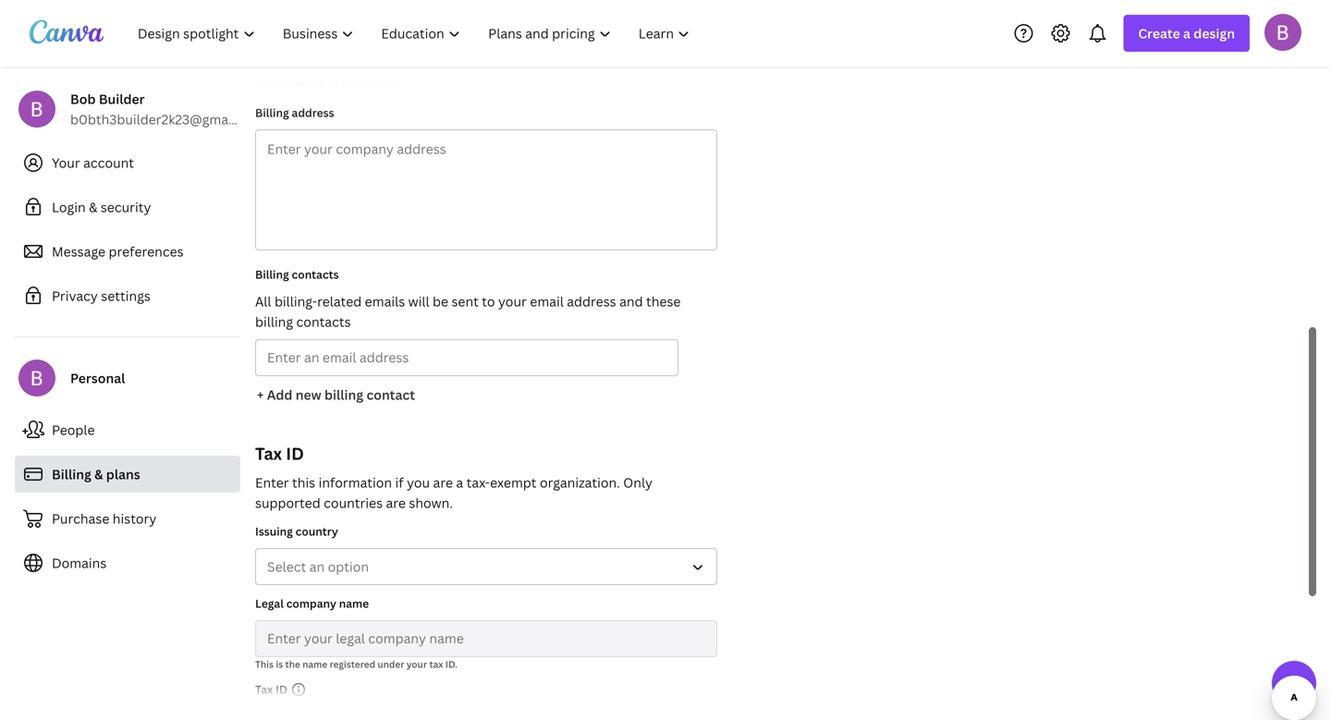 Task type: describe. For each thing, give the bounding box(es) containing it.
a inside tax id enter this information if you are a tax-exempt organization. only supported countries are shown.
[[456, 474, 464, 492]]

billing address
[[255, 105, 334, 120]]

domains link
[[15, 545, 240, 582]]

select an option
[[267, 558, 369, 576]]

tax-
[[467, 474, 490, 492]]

& for billing
[[94, 466, 103, 483]]

bob
[[70, 90, 96, 108]]

under
[[378, 658, 405, 671]]

0 horizontal spatial name
[[303, 658, 328, 671]]

1 horizontal spatial your
[[407, 658, 427, 671]]

be
[[433, 293, 449, 310]]

the
[[285, 658, 300, 671]]

purchase history
[[52, 510, 157, 528]]

organization.
[[540, 474, 620, 492]]

a inside dropdown button
[[1184, 25, 1191, 42]]

Select an option button
[[255, 548, 718, 585]]

& for login
[[89, 198, 97, 216]]

issuing
[[255, 524, 293, 539]]

email
[[530, 293, 564, 310]]

Enter an email address text field
[[267, 340, 667, 375]]

billing inside button
[[325, 386, 364, 404]]

exempt
[[490, 474, 537, 492]]

settings
[[101, 287, 151, 305]]

bob builder b0bth3builder2k23@gmail.com
[[70, 90, 266, 128]]

supported
[[255, 494, 321, 512]]

option
[[328, 558, 369, 576]]

1 horizontal spatial are
[[433, 474, 453, 492]]

billing inside all billing-related emails will be sent to your email address and these billing contacts
[[255, 313, 293, 331]]

country
[[296, 524, 338, 539]]

and
[[620, 293, 643, 310]]

billing for billing & plans
[[52, 466, 91, 483]]

billing contacts
[[255, 267, 339, 282]]

Enter your legal company name text field
[[267, 621, 706, 657]]

all billing-related emails will be sent to your email address and these billing contacts
[[255, 293, 681, 331]]

if
[[395, 474, 404, 492]]

create a design
[[1139, 25, 1236, 42]]

invoice.
[[364, 75, 399, 87]]

0 horizontal spatial address
[[292, 105, 334, 120]]

preferences
[[109, 243, 184, 260]]

security
[[101, 198, 151, 216]]

registered
[[330, 658, 376, 671]]

contact
[[367, 386, 415, 404]]

id for tax id enter this information if you are a tax-exempt organization. only supported countries are shown.
[[286, 443, 304, 465]]

billing for billing contacts
[[255, 267, 289, 282]]

add
[[267, 386, 293, 404]]

will inside all billing-related emails will be sent to your email address and these billing contacts
[[408, 293, 430, 310]]

legal
[[255, 596, 284, 611]]

id for tax id
[[276, 682, 288, 697]]

billing-
[[275, 293, 317, 310]]

address inside all billing-related emails will be sent to your email address and these billing contacts
[[567, 293, 617, 310]]

design
[[1194, 25, 1236, 42]]

message preferences link
[[15, 233, 240, 270]]

tax id
[[255, 682, 288, 697]]

appear
[[294, 75, 325, 87]]

your inside all billing-related emails will be sent to your email address and these billing contacts
[[498, 293, 527, 310]]

+ add new billing contact button
[[255, 376, 417, 413]]

issuing country
[[255, 524, 338, 539]]

0 horizontal spatial your
[[341, 75, 362, 87]]

+
[[257, 386, 264, 404]]

related
[[317, 293, 362, 310]]

billing for billing address
[[255, 105, 289, 120]]

0 vertical spatial contacts
[[292, 267, 339, 282]]

domains
[[52, 554, 107, 572]]

top level navigation element
[[126, 15, 706, 52]]

people link
[[15, 412, 240, 449]]

your account
[[52, 154, 134, 172]]

plans
[[106, 466, 140, 483]]

this will appear on your invoice.
[[255, 75, 399, 87]]

message preferences
[[52, 243, 184, 260]]



Task type: vqa. For each thing, say whether or not it's contained in the screenshot.
seasoning
no



Task type: locate. For each thing, give the bounding box(es) containing it.
1 vertical spatial your
[[498, 293, 527, 310]]

0 horizontal spatial a
[[456, 474, 464, 492]]

b0bth3builder2k23@gmail.com
[[70, 111, 266, 128]]

your
[[52, 154, 80, 172]]

2 vertical spatial billing
[[52, 466, 91, 483]]

is
[[276, 658, 283, 671]]

0 vertical spatial this
[[255, 75, 274, 87]]

privacy settings link
[[15, 277, 240, 314]]

id inside tax id enter this information if you are a tax-exempt organization. only supported countries are shown.
[[286, 443, 304, 465]]

billing & plans link
[[15, 456, 240, 493]]

0 horizontal spatial billing
[[255, 313, 293, 331]]

information
[[319, 474, 392, 492]]

2 tax from the top
[[255, 682, 273, 697]]

billing up the all on the top left of page
[[255, 267, 289, 282]]

tax inside tax id enter this information if you are a tax-exempt organization. only supported countries are shown.
[[255, 443, 282, 465]]

tax for tax id enter this information if you are a tax-exempt organization. only supported countries are shown.
[[255, 443, 282, 465]]

1 vertical spatial will
[[408, 293, 430, 310]]

0 horizontal spatial will
[[276, 75, 291, 87]]

your left tax
[[407, 658, 427, 671]]

purchase
[[52, 510, 109, 528]]

company
[[286, 596, 337, 611]]

address left and
[[567, 293, 617, 310]]

a
[[1184, 25, 1191, 42], [456, 474, 464, 492]]

contacts inside all billing-related emails will be sent to your email address and these billing contacts
[[296, 313, 351, 331]]

1 vertical spatial address
[[567, 293, 617, 310]]

shown.
[[409, 494, 453, 512]]

will left appear
[[276, 75, 291, 87]]

privacy
[[52, 287, 98, 305]]

contacts up billing-
[[292, 267, 339, 282]]

to
[[482, 293, 495, 310]]

this
[[292, 474, 316, 492]]

1 horizontal spatial will
[[408, 293, 430, 310]]

id
[[286, 443, 304, 465], [276, 682, 288, 697]]

id up this
[[286, 443, 304, 465]]

login & security
[[52, 198, 151, 216]]

name down option
[[339, 596, 369, 611]]

are up shown.
[[433, 474, 453, 492]]

message
[[52, 243, 106, 260]]

2 vertical spatial your
[[407, 658, 427, 671]]

legal company name
[[255, 596, 369, 611]]

0 vertical spatial billing
[[255, 105, 289, 120]]

address down appear
[[292, 105, 334, 120]]

billing & plans
[[52, 466, 140, 483]]

& left plans
[[94, 466, 103, 483]]

1 vertical spatial are
[[386, 494, 406, 512]]

privacy settings
[[52, 287, 151, 305]]

+ add new billing contact
[[257, 386, 415, 404]]

account
[[83, 154, 134, 172]]

0 vertical spatial a
[[1184, 25, 1191, 42]]

tax up enter
[[255, 443, 282, 465]]

create a design button
[[1124, 15, 1250, 52]]

tax id enter this information if you are a tax-exempt organization. only supported countries are shown.
[[255, 443, 653, 512]]

2 this from the top
[[255, 658, 274, 671]]

id.
[[446, 658, 458, 671]]

1 vertical spatial billing
[[255, 267, 289, 282]]

bob builder image
[[1265, 14, 1302, 51]]

0 vertical spatial id
[[286, 443, 304, 465]]

select
[[267, 558, 306, 576]]

Enter your company address text field
[[256, 130, 717, 250]]

billing down this will appear on your invoice.
[[255, 105, 289, 120]]

billing
[[255, 105, 289, 120], [255, 267, 289, 282], [52, 466, 91, 483]]

this
[[255, 75, 274, 87], [255, 658, 274, 671]]

emails
[[365, 293, 405, 310]]

& right login
[[89, 198, 97, 216]]

0 vertical spatial billing
[[255, 313, 293, 331]]

are down if on the bottom of the page
[[386, 494, 406, 512]]

will
[[276, 75, 291, 87], [408, 293, 430, 310]]

login
[[52, 198, 86, 216]]

contacts down related
[[296, 313, 351, 331]]

enter
[[255, 474, 289, 492]]

1 tax from the top
[[255, 443, 282, 465]]

this for this is the name registered under your tax id.
[[255, 658, 274, 671]]

1 vertical spatial a
[[456, 474, 464, 492]]

billing
[[255, 313, 293, 331], [325, 386, 364, 404]]

this is the name registered under your tax id.
[[255, 658, 458, 671]]

billing right new at the left of the page
[[325, 386, 364, 404]]

this for this will appear on your invoice.
[[255, 75, 274, 87]]

a left "design"
[[1184, 25, 1191, 42]]

countries
[[324, 494, 383, 512]]

1 horizontal spatial name
[[339, 596, 369, 611]]

0 vertical spatial tax
[[255, 443, 282, 465]]

1 vertical spatial this
[[255, 658, 274, 671]]

purchase history link
[[15, 500, 240, 537]]

1 horizontal spatial billing
[[325, 386, 364, 404]]

0 vertical spatial &
[[89, 198, 97, 216]]

1 vertical spatial billing
[[325, 386, 364, 404]]

1 vertical spatial &
[[94, 466, 103, 483]]

1 vertical spatial name
[[303, 658, 328, 671]]

billing down the all on the top left of page
[[255, 313, 293, 331]]

contacts
[[292, 267, 339, 282], [296, 313, 351, 331]]

1 horizontal spatial address
[[567, 293, 617, 310]]

your right the to
[[498, 293, 527, 310]]

sent
[[452, 293, 479, 310]]

are
[[433, 474, 453, 492], [386, 494, 406, 512]]

only
[[624, 474, 653, 492]]

name right the at the left of page
[[303, 658, 328, 671]]

0 vertical spatial your
[[341, 75, 362, 87]]

name
[[339, 596, 369, 611], [303, 658, 328, 671]]

billing down people
[[52, 466, 91, 483]]

0 vertical spatial address
[[292, 105, 334, 120]]

on
[[328, 75, 339, 87]]

0 vertical spatial are
[[433, 474, 453, 492]]

&
[[89, 198, 97, 216], [94, 466, 103, 483]]

an
[[310, 558, 325, 576]]

2 horizontal spatial your
[[498, 293, 527, 310]]

1 this from the top
[[255, 75, 274, 87]]

all
[[255, 293, 271, 310]]

tax down legal
[[255, 682, 273, 697]]

people
[[52, 421, 95, 439]]

1 vertical spatial tax
[[255, 682, 273, 697]]

these
[[646, 293, 681, 310]]

billing inside "billing & plans" link
[[52, 466, 91, 483]]

history
[[113, 510, 157, 528]]

id down is
[[276, 682, 288, 697]]

new
[[296, 386, 322, 404]]

0 horizontal spatial are
[[386, 494, 406, 512]]

tax for tax id
[[255, 682, 273, 697]]

1 horizontal spatial a
[[1184, 25, 1191, 42]]

personal
[[70, 369, 125, 387]]

your right on on the left of page
[[341, 75, 362, 87]]

create
[[1139, 25, 1181, 42]]

will left be
[[408, 293, 430, 310]]

tax
[[430, 658, 443, 671]]

this left is
[[255, 658, 274, 671]]

0 vertical spatial will
[[276, 75, 291, 87]]

your
[[341, 75, 362, 87], [498, 293, 527, 310], [407, 658, 427, 671]]

0 vertical spatial name
[[339, 596, 369, 611]]

login & security link
[[15, 189, 240, 226]]

this up the 'billing address'
[[255, 75, 274, 87]]

your account link
[[15, 144, 240, 181]]

1 vertical spatial id
[[276, 682, 288, 697]]

you
[[407, 474, 430, 492]]

address
[[292, 105, 334, 120], [567, 293, 617, 310]]

a left tax-
[[456, 474, 464, 492]]

builder
[[99, 90, 145, 108]]

1 vertical spatial contacts
[[296, 313, 351, 331]]

tax
[[255, 443, 282, 465], [255, 682, 273, 697]]



